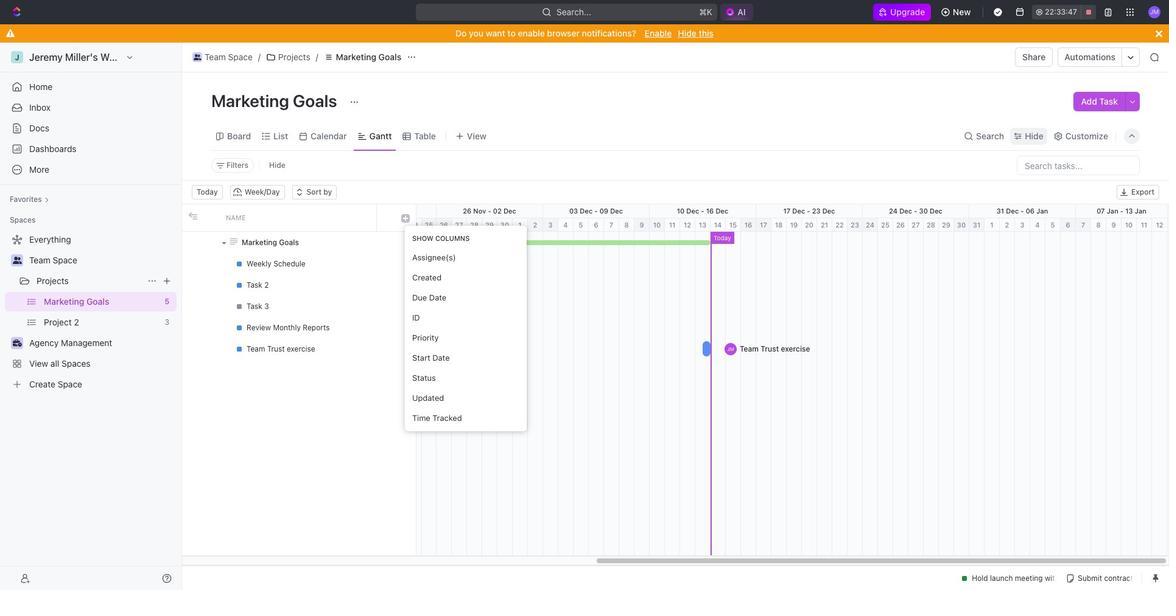 Task type: describe. For each thing, give the bounding box(es) containing it.
2 24 element from the left
[[863, 219, 878, 232]]

02
[[493, 207, 502, 215]]

26 nov - 02 dec element
[[437, 205, 543, 218]]

to do 
 
 
 
 
 task 3 cell
[[219, 296, 377, 317]]

spaces
[[10, 216, 36, 225]]

2 30 element from the left
[[954, 219, 969, 232]]

1 4 from the left
[[563, 221, 568, 229]]

1 / from the left
[[258, 52, 261, 62]]

show columns
[[412, 234, 470, 242]]

id
[[412, 313, 420, 323]]

1 29 from the left
[[485, 221, 494, 229]]

board
[[227, 131, 251, 141]]

2 horizontal spatial 30
[[957, 221, 966, 229]]

0 horizontal spatial projects link
[[37, 272, 142, 291]]

export
[[1131, 188, 1155, 197]]

new
[[953, 7, 971, 17]]

favorites button
[[5, 192, 54, 207]]

do
[[455, 28, 467, 38]]

2 horizontal spatial 2
[[1005, 221, 1009, 229]]

2 7 from the left
[[1081, 221, 1085, 229]]

11 for first 11 element
[[669, 221, 676, 229]]

2 10 element from the left
[[1122, 219, 1137, 232]]

search button
[[960, 128, 1008, 145]]

28 for 1st the 28 "element" from the left
[[470, 221, 479, 229]]

0 vertical spatial projects
[[278, 52, 310, 62]]

list link
[[271, 128, 288, 145]]

1 horizontal spatial team space
[[205, 52, 253, 62]]

2 1 from the left
[[990, 221, 994, 229]]

06
[[1026, 207, 1035, 215]]

dec inside 31 dec - 06 jan element
[[1006, 207, 1019, 215]]

1 horizontal spatial 2
[[533, 221, 537, 229]]

2 horizontal spatial 10
[[1125, 221, 1133, 229]]

0 horizontal spatial 10
[[653, 221, 661, 229]]

6 dec from the left
[[792, 207, 805, 215]]

10 dec - 16 dec element
[[650, 205, 756, 218]]

Search tasks... text field
[[1018, 156, 1139, 175]]

inbox link
[[5, 98, 177, 118]]

you
[[469, 28, 484, 38]]

2 5 from the left
[[1051, 221, 1055, 229]]

2 / from the left
[[316, 52, 318, 62]]

07
[[1097, 207, 1105, 215]]

8 dec from the left
[[900, 207, 912, 215]]

2 9 from the left
[[1112, 221, 1116, 229]]

2 horizontal spatial 26
[[896, 221, 905, 229]]

in progress 
 
 
 
 
 review monthly reports cell
[[219, 317, 377, 339]]

projects inside sidebar navigation
[[37, 276, 69, 286]]

jm
[[727, 346, 734, 352]]

16 element
[[741, 219, 756, 232]]

search
[[976, 131, 1004, 141]]

calendar
[[311, 131, 347, 141]]

due date
[[412, 293, 446, 303]]

team right user group image
[[205, 52, 226, 62]]

updated
[[412, 393, 444, 403]]

1 horizontal spatial today
[[714, 234, 731, 242]]

2 29 from the left
[[942, 221, 951, 229]]

hide button
[[264, 158, 290, 173]]

created
[[412, 273, 442, 283]]

table
[[414, 131, 436, 141]]

23 element
[[848, 219, 863, 232]]

 image inside column header
[[188, 212, 197, 220]]

gantt link
[[367, 128, 392, 145]]

2 nov from the left
[[397, 207, 410, 215]]

team inside cell
[[247, 344, 265, 353]]

- for 25
[[381, 207, 385, 215]]

1 12 from the left
[[684, 221, 691, 229]]

11 for first 11 element from right
[[1141, 221, 1147, 229]]

2 25 element from the left
[[878, 219, 893, 232]]

name row
[[182, 205, 416, 232]]

15
[[729, 221, 737, 229]]

‎task
[[247, 280, 262, 290]]

2 jan from the left
[[1107, 207, 1118, 215]]

table link
[[412, 128, 436, 145]]

31 for 31
[[973, 221, 981, 229]]

09
[[600, 207, 608, 215]]

add
[[1081, 96, 1097, 107]]

03
[[569, 207, 578, 215]]

17 for 17 dec - 23 dec
[[783, 207, 791, 215]]

dashboards link
[[5, 139, 177, 159]]

hide button
[[1010, 128, 1047, 145]]

22:33:47
[[1045, 7, 1077, 16]]

27 for second the 27 element from left
[[912, 221, 920, 229]]

2 11 element from the left
[[1137, 219, 1152, 232]]

trust inside cell
[[267, 344, 285, 353]]

marketing goals cell
[[219, 232, 377, 253]]

nov for 26
[[473, 207, 486, 215]]

tree inside sidebar navigation
[[5, 230, 177, 395]]

marketing goals - 0.00% row
[[182, 232, 416, 253]]

‎task 2
[[247, 280, 269, 290]]

03 dec - 09 dec
[[569, 207, 623, 215]]

weekly schedule row
[[182, 253, 416, 275]]

home
[[29, 82, 53, 92]]

2 column header from the left
[[200, 205, 219, 231]]

marketing goals link
[[321, 50, 404, 65]]

24 dec - 30 dec element
[[863, 205, 969, 218]]

⌘k
[[699, 7, 713, 17]]

in progress 
 
 
 
 
 ‎task 2 cell
[[219, 275, 377, 296]]

task inside cell
[[247, 302, 262, 311]]

0 vertical spatial marketing
[[336, 52, 376, 62]]

5 dec from the left
[[716, 207, 728, 215]]

list
[[274, 131, 288, 141]]

1 8 from the left
[[624, 221, 629, 229]]

user group image
[[193, 54, 201, 60]]

jm team trust exercise
[[727, 344, 810, 353]]

1 30 element from the left
[[498, 219, 513, 232]]

review
[[247, 323, 271, 332]]

20 element
[[802, 219, 817, 232]]

show
[[412, 234, 433, 242]]

9 dec from the left
[[930, 207, 943, 215]]

today button
[[192, 185, 223, 200]]

home link
[[5, 77, 177, 97]]

0 vertical spatial marketing goals
[[336, 52, 401, 62]]

31 for 31 dec - 06 jan
[[997, 207, 1004, 215]]

28 for first the 28 "element" from right
[[927, 221, 935, 229]]

0 horizontal spatial 23
[[812, 207, 821, 215]]

3 dec from the left
[[610, 207, 623, 215]]

1 vertical spatial goals
[[293, 91, 337, 111]]

15 element
[[726, 219, 741, 232]]

‎task 2 row
[[182, 275, 416, 296]]

hide inside hide button
[[269, 161, 285, 170]]

1 7 from the left
[[609, 221, 613, 229]]

17 dec - 23 dec element
[[756, 205, 863, 218]]

enable
[[518, 28, 545, 38]]

4 column header from the left
[[395, 205, 416, 231]]

schedule
[[274, 259, 306, 268]]

7 dec from the left
[[822, 207, 835, 215]]

17 dec - 23 dec
[[783, 207, 835, 215]]

tracked
[[433, 413, 462, 423]]

1 1 from the left
[[518, 221, 522, 229]]

21
[[821, 221, 828, 229]]

1 vertical spatial 23
[[851, 221, 859, 229]]

17 for 17
[[760, 221, 767, 229]]

tree grid containing marketing goals
[[182, 205, 416, 556]]

2 6 from the left
[[1066, 221, 1070, 229]]

inbox
[[29, 102, 51, 113]]

date for start date
[[432, 353, 450, 363]]

status
[[412, 373, 436, 383]]

2 trust from the left
[[761, 344, 779, 353]]

1 vertical spatial 13
[[699, 221, 707, 229]]

2 horizontal spatial 3
[[1020, 221, 1025, 229]]

reports
[[303, 323, 330, 332]]

marketing goals inside cell
[[242, 238, 299, 247]]

weekly schedule
[[247, 259, 306, 268]]

jan for 06
[[1037, 207, 1048, 215]]

1 horizontal spatial 3
[[548, 221, 553, 229]]

2 8 from the left
[[1096, 221, 1101, 229]]

13 element
[[695, 219, 711, 232]]

exercise inside cell
[[287, 344, 315, 353]]

task 3 row
[[182, 296, 416, 317]]

26 nov - 02 dec
[[463, 207, 516, 215]]

22
[[836, 221, 844, 229]]

today inside button
[[197, 188, 218, 197]]

board link
[[225, 128, 251, 145]]

goals inside marketing goals link
[[379, 52, 401, 62]]

1 horizontal spatial 16
[[745, 221, 752, 229]]

- for 23
[[807, 207, 810, 215]]

add task
[[1081, 96, 1118, 107]]

automations button
[[1059, 48, 1122, 66]]

in progress 
 
 
 
 
 weekly schedule cell
[[219, 253, 377, 275]]

sidebar navigation
[[0, 43, 182, 591]]

nov for 19
[[367, 207, 379, 215]]

docs
[[29, 123, 49, 133]]

weekly
[[247, 259, 271, 268]]

0 vertical spatial space
[[228, 52, 253, 62]]

marketing inside cell
[[242, 238, 277, 247]]

25 inside 'element'
[[386, 207, 395, 215]]



Task type: locate. For each thing, give the bounding box(es) containing it.
tree grid
[[182, 205, 416, 556]]

9 down 03 dec - 09 dec element
[[640, 221, 644, 229]]

1 vertical spatial date
[[432, 353, 450, 363]]

28 element down 24 dec - 30 dec element at the right
[[924, 219, 939, 232]]

18 element
[[772, 219, 787, 232]]

docs link
[[5, 119, 177, 138]]

0 horizontal spatial 5
[[579, 221, 583, 229]]

hide right search
[[1025, 131, 1044, 141]]

0 horizontal spatial 16
[[706, 207, 714, 215]]

6 down 31 dec - 06 jan element
[[1066, 221, 1070, 229]]

export button
[[1117, 185, 1159, 200]]

share button
[[1015, 47, 1053, 67]]

0 vertical spatial 16
[[706, 207, 714, 215]]

28
[[470, 221, 479, 229], [927, 221, 935, 229]]

11
[[669, 221, 676, 229], [1141, 221, 1147, 229]]

28 element down 26 nov - 02 dec
[[467, 219, 482, 232]]

1 horizontal spatial 30
[[919, 207, 928, 215]]

3 nov from the left
[[473, 207, 486, 215]]

1 vertical spatial space
[[53, 255, 77, 265]]

1 horizontal spatial 23
[[851, 221, 859, 229]]

27 up columns
[[455, 221, 463, 229]]

search...
[[557, 7, 591, 17]]

- for 16
[[701, 207, 704, 215]]

25
[[386, 207, 395, 215], [425, 221, 433, 229], [881, 221, 890, 229]]

30 element
[[498, 219, 513, 232], [954, 219, 969, 232]]

trust right jm
[[761, 344, 779, 353]]

7 - from the left
[[1021, 207, 1024, 215]]

hide left this
[[678, 28, 697, 38]]

17 right the 16 element
[[760, 221, 767, 229]]

1 horizontal spatial 4
[[1035, 221, 1040, 229]]

jan right 07
[[1107, 207, 1118, 215]]

0 horizontal spatial 28
[[470, 221, 479, 229]]

19 for 19 nov - 25 nov
[[357, 207, 365, 215]]

0 horizontal spatial 26
[[440, 221, 448, 229]]

1 vertical spatial projects
[[37, 276, 69, 286]]

23 right 22 element
[[851, 221, 859, 229]]

1 column header from the left
[[182, 205, 200, 231]]

12 left 13 element on the top of page
[[684, 221, 691, 229]]

team right user group icon
[[29, 255, 50, 265]]

7 down 07 jan - 13 jan element
[[1081, 221, 1085, 229]]

7
[[609, 221, 613, 229], [1081, 221, 1085, 229]]

17
[[783, 207, 791, 215], [760, 221, 767, 229]]

0 horizontal spatial 1
[[518, 221, 522, 229]]

17 up 19 element
[[783, 207, 791, 215]]

0 horizontal spatial 11 element
[[665, 219, 680, 232]]

11 element left 13 element on the top of page
[[665, 219, 680, 232]]

13 down 10 dec - 16 dec element
[[699, 221, 707, 229]]

26 inside 26 nov - 02 dec "element"
[[463, 207, 471, 215]]

21 element
[[817, 219, 832, 232]]

28 down 24 dec - 30 dec element at the right
[[927, 221, 935, 229]]

marketing
[[336, 52, 376, 62], [211, 91, 289, 111], [242, 238, 277, 247]]

customize button
[[1050, 128, 1112, 145]]

upgrade
[[890, 7, 925, 17]]

25 element up show
[[422, 219, 437, 232]]

29 element
[[482, 219, 498, 232], [939, 219, 954, 232]]

1 horizontal spatial trust
[[761, 344, 779, 353]]

26 up "show columns"
[[440, 221, 448, 229]]

4 - from the left
[[701, 207, 704, 215]]

upgrade link
[[873, 4, 931, 21]]

team inside sidebar navigation
[[29, 255, 50, 265]]

1 vertical spatial 16
[[745, 221, 752, 229]]

19 nov - 25 nov element
[[331, 205, 437, 218]]

date for due date
[[429, 293, 446, 303]]

3 inside cell
[[264, 302, 269, 311]]

dec
[[504, 207, 516, 215], [580, 207, 593, 215], [610, 207, 623, 215], [686, 207, 699, 215], [716, 207, 728, 215], [792, 207, 805, 215], [822, 207, 835, 215], [900, 207, 912, 215], [930, 207, 943, 215], [1006, 207, 1019, 215]]

0 vertical spatial today
[[197, 188, 218, 197]]

5 down '03 dec - 09 dec'
[[579, 221, 583, 229]]

name
[[226, 214, 246, 222]]

monthly
[[273, 323, 301, 332]]

07 jan - 13 jan element
[[1076, 205, 1168, 218]]

team trust exercise row
[[182, 339, 416, 360]]

26 element
[[437, 219, 452, 232], [893, 219, 909, 232]]

1 28 from the left
[[470, 221, 479, 229]]

1 vertical spatial marketing goals
[[211, 91, 341, 111]]

0 vertical spatial projects link
[[263, 50, 313, 65]]

8
[[624, 221, 629, 229], [1096, 221, 1101, 229]]

6 - from the left
[[914, 207, 917, 215]]

1 horizontal spatial 9
[[1112, 221, 1116, 229]]

2 down the 31 dec - 06 jan
[[1005, 221, 1009, 229]]

30 element down 24 dec - 30 dec element at the right
[[954, 219, 969, 232]]

this
[[699, 28, 714, 38]]

26 down "24 dec - 30 dec"
[[896, 221, 905, 229]]

7 down 03 dec - 09 dec element
[[609, 221, 613, 229]]

11 down 07 jan - 13 jan element
[[1141, 221, 1147, 229]]

14
[[714, 221, 722, 229]]

dashboards
[[29, 144, 76, 154]]

0 vertical spatial hide
[[678, 28, 697, 38]]

2 26 element from the left
[[893, 219, 909, 232]]

2 27 element from the left
[[909, 219, 924, 232]]

time tracked
[[412, 413, 462, 423]]

27 for second the 27 element from the right
[[455, 221, 463, 229]]

nov
[[367, 207, 379, 215], [397, 207, 410, 215], [473, 207, 486, 215]]

1 vertical spatial team space link
[[29, 251, 174, 270]]

11 element down 07 jan - 13 jan element
[[1137, 219, 1152, 232]]

1 vertical spatial 19
[[790, 221, 798, 229]]

space right user group image
[[228, 52, 253, 62]]

29
[[485, 221, 494, 229], [942, 221, 951, 229]]

8 - from the left
[[1120, 207, 1124, 215]]

24 element
[[407, 219, 422, 232], [863, 219, 878, 232]]

12 element down export
[[1152, 219, 1168, 232]]

0 horizontal spatial 25
[[386, 207, 395, 215]]

4 dec from the left
[[686, 207, 699, 215]]

2 exercise from the left
[[781, 344, 810, 353]]

to
[[508, 28, 516, 38]]

0 horizontal spatial 27
[[455, 221, 463, 229]]

4
[[563, 221, 568, 229], [1035, 221, 1040, 229]]

28 down 26 nov - 02 dec
[[470, 221, 479, 229]]

0 horizontal spatial 31
[[973, 221, 981, 229]]

3 down 31 dec - 06 jan element
[[1020, 221, 1025, 229]]

26 element up "show columns"
[[437, 219, 452, 232]]

10 element left 13 element on the top of page
[[650, 219, 665, 232]]

3 down 03 dec - 09 dec element
[[548, 221, 553, 229]]

23 up 20
[[812, 207, 821, 215]]

19 inside 19 nov - 25 nov 'element'
[[357, 207, 365, 215]]

- inside 'element'
[[381, 207, 385, 215]]

2 vertical spatial marketing goals
[[242, 238, 299, 247]]

- for 06
[[1021, 207, 1024, 215]]

29 down 26 nov - 02 dec "element"
[[485, 221, 494, 229]]

1 9 from the left
[[640, 221, 644, 229]]

31 down 31 dec - 06 jan element
[[973, 221, 981, 229]]

26 left 02
[[463, 207, 471, 215]]

28 element
[[467, 219, 482, 232], [924, 219, 939, 232]]

1 trust from the left
[[267, 344, 285, 353]]

13 down export button
[[1125, 207, 1133, 215]]

add task button
[[1074, 92, 1125, 111]]

9 down 07 jan - 13 jan element
[[1112, 221, 1116, 229]]

0 horizontal spatial 27 element
[[452, 219, 467, 232]]

0 horizontal spatial 7
[[609, 221, 613, 229]]

2 12 from the left
[[1156, 221, 1163, 229]]

8 down 03 dec - 09 dec element
[[624, 221, 629, 229]]

trust down monthly
[[267, 344, 285, 353]]

user group image
[[12, 257, 22, 264]]

24 element up show
[[407, 219, 422, 232]]

1 vertical spatial 17
[[760, 221, 767, 229]]

start
[[412, 353, 430, 363]]

6
[[594, 221, 598, 229], [1066, 221, 1070, 229]]

team space inside sidebar navigation
[[29, 255, 77, 265]]

tree containing team space
[[5, 230, 177, 395]]

review monthly reports
[[247, 323, 330, 332]]

27 element
[[452, 219, 467, 232], [909, 219, 924, 232]]

2 right ‎task
[[264, 280, 269, 290]]

2 dec from the left
[[580, 207, 593, 215]]

0 horizontal spatial 24
[[410, 221, 418, 229]]

10 element
[[650, 219, 665, 232], [1122, 219, 1137, 232]]

17 element
[[756, 219, 772, 232]]

1 horizontal spatial 26 element
[[893, 219, 909, 232]]

1 11 from the left
[[669, 221, 676, 229]]

0 horizontal spatial 8
[[624, 221, 629, 229]]

customize
[[1066, 131, 1108, 141]]

2 28 element from the left
[[924, 219, 939, 232]]

1 12 element from the left
[[680, 219, 695, 232]]

want
[[486, 28, 505, 38]]

1 horizontal spatial jan
[[1107, 207, 1118, 215]]

task right add
[[1099, 96, 1118, 107]]

3 up review
[[264, 302, 269, 311]]

nov inside "element"
[[473, 207, 486, 215]]

2 vertical spatial goals
[[279, 238, 299, 247]]

space right user group icon
[[53, 255, 77, 265]]

19 for 19
[[790, 221, 798, 229]]

2 horizontal spatial jan
[[1135, 207, 1147, 215]]

dec inside 26 nov - 02 dec "element"
[[504, 207, 516, 215]]

tree
[[5, 230, 177, 395]]

2 inside cell
[[264, 280, 269, 290]]

1 horizontal spatial 29
[[942, 221, 951, 229]]

space inside sidebar navigation
[[53, 255, 77, 265]]

1 horizontal spatial 10 element
[[1122, 219, 1137, 232]]

2 27 from the left
[[912, 221, 920, 229]]

1 horizontal spatial 26
[[463, 207, 471, 215]]

projects link
[[263, 50, 313, 65], [37, 272, 142, 291]]

0 vertical spatial date
[[429, 293, 446, 303]]

1 vertical spatial today
[[714, 234, 731, 242]]

1 horizontal spatial exercise
[[781, 344, 810, 353]]

notifications?
[[582, 28, 636, 38]]

hide inside hide dropdown button
[[1025, 131, 1044, 141]]

2 vertical spatial hide
[[269, 161, 285, 170]]

2 11 from the left
[[1141, 221, 1147, 229]]

- for 09
[[594, 207, 598, 215]]

1
[[518, 221, 522, 229], [990, 221, 994, 229]]

1 10 element from the left
[[650, 219, 665, 232]]

priority
[[412, 333, 439, 343]]

team down review
[[247, 344, 265, 353]]

start date
[[412, 353, 450, 363]]

0 horizontal spatial 19
[[357, 207, 365, 215]]

16 up 13 element on the top of page
[[706, 207, 714, 215]]

- for 13
[[1120, 207, 1124, 215]]

1 horizontal spatial 24 element
[[863, 219, 878, 232]]

browser
[[547, 28, 580, 38]]

31 left 06
[[997, 207, 1004, 215]]

24 dec - 30 dec
[[889, 207, 943, 215]]

2 12 element from the left
[[1152, 219, 1168, 232]]

- inside "element"
[[488, 207, 491, 215]]

task 3
[[247, 302, 269, 311]]

task inside button
[[1099, 96, 1118, 107]]

12 down export button
[[1156, 221, 1163, 229]]

1 jan from the left
[[1037, 207, 1048, 215]]

5 - from the left
[[807, 207, 810, 215]]

assignee(s)
[[412, 253, 456, 262]]

25 element
[[422, 219, 437, 232], [878, 219, 893, 232]]

16
[[706, 207, 714, 215], [745, 221, 752, 229]]

new button
[[936, 2, 978, 22]]

0 horizontal spatial 30
[[500, 221, 509, 229]]

jan
[[1037, 207, 1048, 215], [1107, 207, 1118, 215], [1135, 207, 1147, 215]]

10 dec from the left
[[1006, 207, 1019, 215]]

0 horizontal spatial space
[[53, 255, 77, 265]]

1 - from the left
[[381, 207, 385, 215]]

team space right user group icon
[[29, 255, 77, 265]]

4 down 03 dec - 09 dec element
[[563, 221, 568, 229]]

5
[[579, 221, 583, 229], [1051, 221, 1055, 229]]

1 horizontal spatial 19
[[790, 221, 798, 229]]

1 horizontal spatial 17
[[783, 207, 791, 215]]

03 dec - 09 dec element
[[543, 205, 650, 218]]

07 jan - 13 jan
[[1097, 207, 1147, 215]]

31 dec - 06 jan element
[[969, 205, 1076, 218]]

1 horizontal spatial task
[[1099, 96, 1118, 107]]

29 element left 31 element
[[939, 219, 954, 232]]

1 horizontal spatial /
[[316, 52, 318, 62]]

0 horizontal spatial 4
[[563, 221, 568, 229]]

1 horizontal spatial projects link
[[263, 50, 313, 65]]

team trust exercise
[[247, 344, 315, 353]]

1 27 from the left
[[455, 221, 463, 229]]

in progress 
 
 
 
 
 team trust exercise cell
[[219, 339, 377, 360]]

2 - from the left
[[488, 207, 491, 215]]

0 horizontal spatial 17
[[760, 221, 767, 229]]

1 vertical spatial marketing
[[211, 91, 289, 111]]

automations
[[1065, 52, 1116, 62]]

25 element right 23 element
[[878, 219, 893, 232]]

2 horizontal spatial 24
[[889, 207, 898, 215]]

19 element
[[787, 219, 802, 232]]

0 vertical spatial team space link
[[189, 50, 256, 65]]

task
[[1099, 96, 1118, 107], [247, 302, 262, 311]]

1 horizontal spatial 12 element
[[1152, 219, 1168, 232]]

goals inside marketing goals cell
[[279, 238, 299, 247]]

1 29 element from the left
[[482, 219, 498, 232]]

0 horizontal spatial 29 element
[[482, 219, 498, 232]]

16 right the 15 'element' at the right of the page
[[745, 221, 752, 229]]

29 element down 26 nov - 02 dec "element"
[[482, 219, 498, 232]]

31 element
[[969, 219, 985, 232]]

0 vertical spatial goals
[[379, 52, 401, 62]]

exercise
[[287, 344, 315, 353], [781, 344, 810, 353]]

team space right user group image
[[205, 52, 253, 62]]

3 jan from the left
[[1135, 207, 1147, 215]]

24 for 1st 24 element from right
[[866, 221, 874, 229]]

enable
[[645, 28, 672, 38]]

do you want to enable browser notifications? enable hide this
[[455, 28, 714, 38]]

team right jm
[[740, 344, 759, 353]]

10 inside 10 dec - 16 dec element
[[677, 207, 685, 215]]

0 horizontal spatial 28 element
[[467, 219, 482, 232]]

31 dec - 06 jan
[[997, 207, 1048, 215]]

10 dec - 16 dec
[[677, 207, 728, 215]]

jan down export button
[[1135, 207, 1147, 215]]

1 horizontal spatial 30 element
[[954, 219, 969, 232]]

0 horizontal spatial 3
[[264, 302, 269, 311]]

29 left 31 element
[[942, 221, 951, 229]]

2 29 element from the left
[[939, 219, 954, 232]]

3 column header from the left
[[377, 205, 395, 231]]

27 down 24 dec - 30 dec element at the right
[[912, 221, 920, 229]]

row group containing marketing goals
[[182, 232, 416, 556]]

date right start
[[432, 353, 450, 363]]

jan for 13
[[1135, 207, 1147, 215]]

1 horizontal spatial team space link
[[189, 50, 256, 65]]

1 27 element from the left
[[452, 219, 467, 232]]

31
[[997, 207, 1004, 215], [973, 221, 981, 229]]

1 5 from the left
[[579, 221, 583, 229]]

review monthly reports row
[[182, 317, 416, 339]]

26 element down "24 dec - 30 dec"
[[893, 219, 909, 232]]

0 horizontal spatial 25 element
[[422, 219, 437, 232]]

 image
[[401, 214, 410, 223]]

1 11 element from the left
[[665, 219, 680, 232]]

1 right 31 element
[[990, 221, 994, 229]]

- for 30
[[914, 207, 917, 215]]

18
[[775, 221, 783, 229]]

25 for second 25 element
[[881, 221, 890, 229]]

25 for 1st 25 element from the left
[[425, 221, 433, 229]]

2 4 from the left
[[1035, 221, 1040, 229]]

1 horizontal spatial 28 element
[[924, 219, 939, 232]]

team
[[205, 52, 226, 62], [29, 255, 50, 265], [247, 344, 265, 353], [740, 344, 759, 353]]

1 horizontal spatial 25
[[425, 221, 433, 229]]

time
[[412, 413, 430, 423]]

0 vertical spatial 17
[[783, 207, 791, 215]]

2 vertical spatial marketing
[[242, 238, 277, 247]]

column header
[[182, 205, 200, 231], [200, 205, 219, 231], [377, 205, 395, 231], [395, 205, 416, 231]]

hide down list "link"
[[269, 161, 285, 170]]

10 element down 07 jan - 13 jan element
[[1122, 219, 1137, 232]]

share
[[1022, 52, 1046, 62]]

24 for 1st 24 element
[[410, 221, 418, 229]]

14 element
[[711, 219, 726, 232]]

24 element right 22 element
[[863, 219, 878, 232]]

1 dec from the left
[[504, 207, 516, 215]]

2 28 from the left
[[927, 221, 935, 229]]

date right due
[[429, 293, 446, 303]]

0 horizontal spatial 26 element
[[437, 219, 452, 232]]

goals
[[379, 52, 401, 62], [293, 91, 337, 111], [279, 238, 299, 247]]

1 horizontal spatial 10
[[677, 207, 685, 215]]

1 25 element from the left
[[422, 219, 437, 232]]

1 horizontal spatial 25 element
[[878, 219, 893, 232]]

 image
[[188, 212, 197, 220]]

4 down 31 dec - 06 jan element
[[1035, 221, 1040, 229]]

1 vertical spatial projects link
[[37, 272, 142, 291]]

27 element up columns
[[452, 219, 467, 232]]

6 down 03 dec - 09 dec element
[[594, 221, 598, 229]]

11 element
[[665, 219, 680, 232], [1137, 219, 1152, 232]]

12 element down 10 dec - 16 dec
[[680, 219, 695, 232]]

1 vertical spatial team space
[[29, 255, 77, 265]]

trust
[[267, 344, 285, 353], [761, 344, 779, 353]]

0 horizontal spatial 29
[[485, 221, 494, 229]]

11 left 13 element on the top of page
[[669, 221, 676, 229]]

2 down 26 nov - 02 dec "element"
[[533, 221, 537, 229]]

1 horizontal spatial nov
[[397, 207, 410, 215]]

0 vertical spatial 23
[[812, 207, 821, 215]]

0 horizontal spatial today
[[197, 188, 218, 197]]

0 horizontal spatial 30 element
[[498, 219, 513, 232]]

1 26 element from the left
[[437, 219, 452, 232]]

24 for 24 dec - 30 dec
[[889, 207, 898, 215]]

- for 02
[[488, 207, 491, 215]]

0 horizontal spatial jan
[[1037, 207, 1048, 215]]

5 down 31 dec - 06 jan element
[[1051, 221, 1055, 229]]

0 horizontal spatial 11
[[669, 221, 676, 229]]

task down ‎task
[[247, 302, 262, 311]]

columns
[[435, 234, 470, 242]]

1 horizontal spatial 24
[[866, 221, 874, 229]]

row group
[[182, 232, 416, 556]]

12 element
[[680, 219, 695, 232], [1152, 219, 1168, 232]]

1 vertical spatial task
[[247, 302, 262, 311]]

1 6 from the left
[[594, 221, 598, 229]]

0 vertical spatial 31
[[997, 207, 1004, 215]]

calendar link
[[308, 128, 347, 145]]

name column header
[[219, 205, 377, 231]]

30 element down 02
[[498, 219, 513, 232]]

1 horizontal spatial 13
[[1125, 207, 1133, 215]]

gantt
[[369, 131, 392, 141]]

jan right 06
[[1037, 207, 1048, 215]]

0 horizontal spatial /
[[258, 52, 261, 62]]

1 24 element from the left
[[407, 219, 422, 232]]

22:33:47 button
[[1032, 5, 1096, 19]]

20
[[805, 221, 814, 229]]

19 inside 19 element
[[790, 221, 798, 229]]

favorites
[[10, 195, 42, 204]]

0 horizontal spatial 10 element
[[650, 219, 665, 232]]

8 down 07
[[1096, 221, 1101, 229]]

1 down 26 nov - 02 dec "element"
[[518, 221, 522, 229]]

0 horizontal spatial team space
[[29, 255, 77, 265]]

hide
[[678, 28, 697, 38], [1025, 131, 1044, 141], [269, 161, 285, 170]]

1 horizontal spatial 8
[[1096, 221, 1101, 229]]

22 element
[[832, 219, 848, 232]]

3 - from the left
[[594, 207, 598, 215]]

1 nov from the left
[[367, 207, 379, 215]]

1 28 element from the left
[[467, 219, 482, 232]]

0 vertical spatial 19
[[357, 207, 365, 215]]

27 element down 24 dec - 30 dec element at the right
[[909, 219, 924, 232]]

 image inside column header
[[401, 214, 410, 223]]

19 nov - 25 nov
[[357, 207, 410, 215]]

1 exercise from the left
[[287, 344, 315, 353]]

due
[[412, 293, 427, 303]]

0 horizontal spatial exercise
[[287, 344, 315, 353]]



Task type: vqa. For each thing, say whether or not it's contained in the screenshot.
"Management" for Resource Management
no



